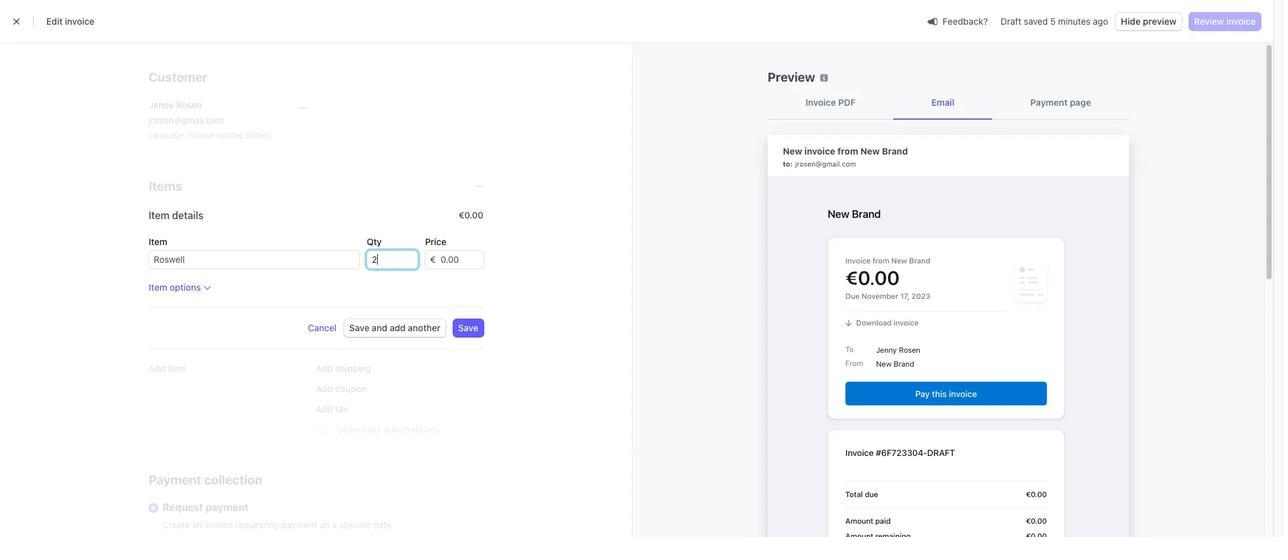 Task type: locate. For each thing, give the bounding box(es) containing it.
brand
[[882, 146, 908, 157]]

invoice
[[65, 16, 94, 27], [1226, 16, 1256, 27], [804, 146, 835, 157], [205, 520, 233, 531]]

:
[[790, 160, 793, 168]]

0 horizontal spatial save
[[349, 323, 369, 333]]

1 horizontal spatial payment
[[282, 520, 317, 531]]

1 vertical spatial payment
[[149, 473, 201, 488]]

hide preview button
[[1116, 13, 1182, 30]]

save and add another button
[[344, 320, 445, 337]]

save
[[349, 323, 369, 333], [458, 323, 478, 333]]

€
[[430, 254, 436, 265]]

1 vertical spatial tax
[[368, 424, 381, 435]]

tax for add
[[335, 404, 348, 415]]

€0.00 text field
[[436, 251, 483, 269]]

0 horizontal spatial jrosen@gmail.com
[[149, 115, 224, 126]]

item left options
[[149, 282, 167, 293]]

collect tax automatically
[[336, 424, 440, 435]]

language:
[[149, 131, 186, 140]]

rosen
[[176, 100, 202, 110]]

payment left page
[[1030, 97, 1068, 108]]

jrosen@gmail.com down rosen
[[149, 115, 224, 126]]

price
[[425, 236, 446, 247]]

payment page
[[1030, 97, 1091, 108]]

svg image
[[299, 104, 307, 112]]

0 vertical spatial jrosen@gmail.com
[[149, 115, 224, 126]]

tax inside add tax button
[[335, 404, 348, 415]]

new
[[783, 146, 802, 157], [860, 146, 880, 157]]

0 horizontal spatial payment
[[149, 473, 201, 488]]

add
[[149, 363, 165, 374], [316, 363, 333, 374], [316, 384, 333, 394], [316, 404, 333, 415]]

feedback?
[[943, 16, 988, 26]]

to
[[783, 160, 790, 168]]

pdf
[[838, 97, 856, 108]]

1 horizontal spatial new
[[860, 146, 880, 157]]

None text field
[[149, 251, 359, 269], [367, 251, 417, 269], [149, 251, 359, 269], [367, 251, 417, 269]]

2 item from the top
[[149, 236, 167, 247]]

tax right collect
[[368, 424, 381, 435]]

1 horizontal spatial tax
[[368, 424, 381, 435]]

1 save from the left
[[349, 323, 369, 333]]

preview
[[1143, 16, 1177, 27]]

add left item
[[149, 363, 165, 374]]

item for item details
[[149, 210, 170, 221]]

specific
[[339, 520, 371, 531]]

ago
[[1093, 16, 1108, 27]]

1 vertical spatial item
[[149, 236, 167, 247]]

jrosen@gmail.com down from
[[795, 160, 856, 168]]

item inside button
[[149, 282, 167, 293]]

add up add coupon on the left of page
[[316, 363, 333, 374]]

invoice inside button
[[1226, 16, 1256, 27]]

3 item from the top
[[149, 282, 167, 293]]

add tax button
[[316, 403, 348, 416]]

item down item details
[[149, 236, 167, 247]]

add up add tax
[[316, 384, 333, 394]]

details
[[172, 210, 203, 221]]

add for add item
[[149, 363, 165, 374]]

add for add coupon
[[316, 384, 333, 394]]

1 new from the left
[[783, 146, 802, 157]]

an
[[192, 520, 202, 531]]

2 vertical spatial item
[[149, 282, 167, 293]]

invoice right edit
[[65, 16, 94, 27]]

payment collection
[[149, 473, 262, 488]]

request payment create an invoice requesting payment on a specific date
[[163, 502, 392, 531]]

payment down collection
[[206, 502, 249, 514]]

new up ":"
[[783, 146, 802, 157]]

0 vertical spatial payment
[[1030, 97, 1068, 108]]

invoice left from
[[804, 146, 835, 157]]

1 item from the top
[[149, 210, 170, 221]]

save right another
[[458, 323, 478, 333]]

invoice for review
[[1226, 16, 1256, 27]]

qty
[[367, 236, 382, 247]]

1 horizontal spatial payment
[[1030, 97, 1068, 108]]

another
[[408, 323, 440, 333]]

hide
[[1121, 16, 1141, 27]]

0 vertical spatial tax
[[335, 404, 348, 415]]

0 vertical spatial item
[[149, 210, 170, 221]]

review
[[1194, 16, 1224, 27]]

add for add tax
[[316, 404, 333, 415]]

add coupon button
[[316, 383, 366, 396]]

1 vertical spatial jrosen@gmail.com
[[795, 160, 856, 168]]

invoice right an
[[205, 520, 233, 531]]

jenny rosen jrosen@gmail.com language: english (united states)
[[149, 100, 271, 140]]

2 save from the left
[[458, 323, 478, 333]]

tab list containing invoice pdf
[[768, 86, 1129, 120]]

payment left on
[[282, 520, 317, 531]]

requesting
[[236, 520, 279, 531]]

1 horizontal spatial jrosen@gmail.com
[[795, 160, 856, 168]]

item left details
[[149, 210, 170, 221]]

1 horizontal spatial save
[[458, 323, 478, 333]]

create
[[163, 520, 190, 531]]

payment up request
[[149, 473, 201, 488]]

0 horizontal spatial payment
[[206, 502, 249, 514]]

5
[[1050, 16, 1056, 27]]

tab list
[[768, 86, 1129, 120]]

invoice inside new invoice from new brand to : jrosen@gmail.com
[[804, 146, 835, 157]]

add shipping button
[[316, 363, 371, 375]]

save left and
[[349, 323, 369, 333]]

tax down add coupon button
[[335, 404, 348, 415]]

save and add another
[[349, 323, 440, 333]]

0 horizontal spatial tax
[[335, 404, 348, 415]]

add down add coupon button
[[316, 404, 333, 415]]

saved
[[1024, 16, 1048, 27]]

invoice right review
[[1226, 16, 1256, 27]]

payment
[[206, 502, 249, 514], [282, 520, 317, 531]]

jrosen@gmail.com
[[149, 115, 224, 126], [795, 160, 856, 168]]

payment inside tab list
[[1030, 97, 1068, 108]]

0 horizontal spatial new
[[783, 146, 802, 157]]

payment
[[1030, 97, 1068, 108], [149, 473, 201, 488]]

item details
[[149, 210, 203, 221]]

new right from
[[860, 146, 880, 157]]

add coupon
[[316, 384, 366, 394]]

jrosen@gmail.com inside new invoice from new brand to : jrosen@gmail.com
[[795, 160, 856, 168]]

item
[[149, 210, 170, 221], [149, 236, 167, 247], [149, 282, 167, 293]]

preview
[[768, 70, 815, 84]]

tax
[[335, 404, 348, 415], [368, 424, 381, 435]]

english
[[189, 131, 215, 140]]



Task type: describe. For each thing, give the bounding box(es) containing it.
feedback? button
[[922, 12, 993, 30]]

invoice pdf
[[806, 97, 856, 108]]

invoice for edit
[[65, 16, 94, 27]]

0 vertical spatial payment
[[206, 502, 249, 514]]

coupon
[[335, 384, 366, 394]]

date
[[374, 520, 392, 531]]

add item
[[149, 363, 186, 374]]

item for item
[[149, 236, 167, 247]]

collection
[[204, 473, 262, 488]]

invoice for new
[[804, 146, 835, 157]]

save button
[[453, 320, 483, 337]]

€ button
[[425, 251, 436, 269]]

customer
[[149, 70, 208, 84]]

item for item options
[[149, 282, 167, 293]]

(united
[[217, 131, 243, 140]]

cancel
[[308, 323, 337, 333]]

draft
[[1001, 16, 1021, 27]]

edit invoice
[[46, 16, 94, 27]]

cancel button
[[308, 322, 337, 335]]

minutes
[[1058, 16, 1091, 27]]

review invoice
[[1194, 16, 1256, 27]]

review invoice button
[[1189, 13, 1261, 30]]

invoice inside request payment create an invoice requesting payment on a specific date
[[205, 520, 233, 531]]

save for save and add another
[[349, 323, 369, 333]]

payment for payment collection
[[149, 473, 201, 488]]

and
[[372, 323, 387, 333]]

on
[[319, 520, 330, 531]]

1 vertical spatial payment
[[282, 520, 317, 531]]

email
[[931, 97, 954, 108]]

save for save
[[458, 323, 478, 333]]

from
[[838, 146, 858, 157]]

items
[[149, 179, 182, 193]]

item options button
[[149, 281, 211, 294]]

add shipping
[[316, 363, 371, 374]]

€0.00
[[459, 210, 483, 221]]

shipping
[[335, 363, 371, 374]]

invoice
[[806, 97, 836, 108]]

tax for collect
[[368, 424, 381, 435]]

add for add shipping
[[316, 363, 333, 374]]

hide preview
[[1121, 16, 1177, 27]]

automatically
[[383, 424, 440, 435]]

add tax
[[316, 404, 348, 415]]

jrosen@gmail.com inside jenny rosen jrosen@gmail.com language: english (united states)
[[149, 115, 224, 126]]

states)
[[245, 131, 271, 140]]

add item button
[[149, 363, 186, 375]]

edit
[[46, 16, 63, 27]]

payment for payment page
[[1030, 97, 1068, 108]]

add
[[390, 323, 406, 333]]

jenny
[[149, 100, 174, 110]]

2 new from the left
[[860, 146, 880, 157]]

item
[[168, 363, 186, 374]]

item options
[[149, 282, 201, 293]]

options
[[170, 282, 201, 293]]

new invoice from new brand to : jrosen@gmail.com
[[783, 146, 908, 168]]

request
[[163, 502, 203, 514]]

a
[[332, 520, 337, 531]]

draft saved 5 minutes ago
[[1001, 16, 1108, 27]]

collect
[[336, 424, 366, 435]]

page
[[1070, 97, 1091, 108]]



Task type: vqa. For each thing, say whether or not it's contained in the screenshot.
svg Icon
yes



